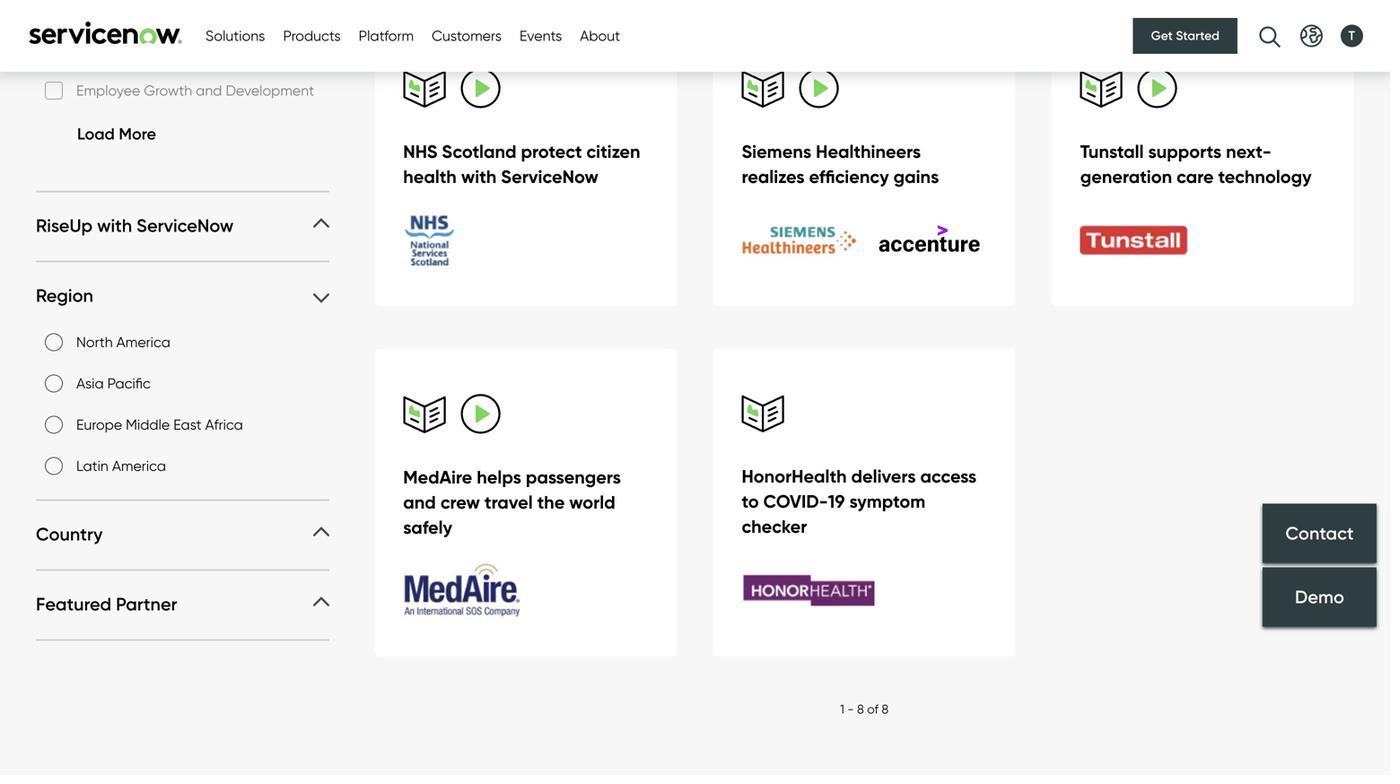 Task type: locate. For each thing, give the bounding box(es) containing it.
honorhealth delivers access to covid-19 symptom checker
[[742, 465, 977, 538]]

with down scotland
[[461, 165, 497, 188]]

0 vertical spatial servicenow
[[501, 165, 599, 188]]

0 horizontal spatial servicenow
[[137, 215, 234, 237]]

1 horizontal spatial siemens healthineers image
[[865, 216, 980, 264]]

health
[[403, 165, 457, 188]]

0 horizontal spatial and
[[196, 82, 222, 99]]

with inside nhs scotland protect citizen health with servicenow
[[461, 165, 497, 188]]

2 employee from the top
[[76, 82, 140, 99]]

8 right '-'
[[857, 702, 864, 717]]

efficiency
[[809, 165, 889, 188]]

europe middle east africa option
[[45, 416, 63, 434]]

get started
[[1151, 28, 1220, 44]]

products
[[283, 27, 341, 44]]

0 vertical spatial america
[[116, 334, 170, 351]]

servicenow up region dropdown button
[[137, 215, 234, 237]]

and up the safely
[[403, 491, 436, 514]]

riseup
[[36, 215, 93, 237]]

platform
[[359, 27, 414, 44]]

employee for employee center
[[76, 41, 140, 58]]

siemens healthineers image down realizes
[[742, 216, 857, 264]]

-
[[848, 702, 854, 717]]

siemens healthineers realizes efficiency gains
[[742, 140, 939, 188]]

symptom
[[850, 490, 926, 513]]

latin america
[[76, 458, 166, 475]]

covid-
[[764, 490, 828, 513]]

tunstall supports next- generation care technology
[[1081, 140, 1312, 188]]

and right growth
[[196, 82, 222, 99]]

products button
[[283, 25, 341, 47]]

employee center
[[76, 41, 189, 58]]

0 vertical spatial and
[[196, 82, 222, 99]]

and
[[196, 82, 222, 99], [403, 491, 436, 514]]

8 right of
[[882, 702, 889, 717]]

featured partner button
[[36, 593, 330, 617]]

1 vertical spatial america
[[112, 458, 166, 475]]

1 horizontal spatial servicenow
[[501, 165, 599, 188]]

pacific
[[107, 375, 151, 393]]

employee center option
[[45, 41, 63, 59]]

country
[[36, 524, 103, 546]]

0 horizontal spatial siemens healthineers image
[[742, 216, 857, 264]]

healthineers
[[816, 140, 921, 163]]

8
[[857, 702, 864, 717], [882, 702, 889, 717]]

1 siemens healthineers image from the left
[[742, 216, 857, 264]]

delivers
[[852, 465, 916, 488]]

gains
[[894, 165, 939, 188]]

with
[[461, 165, 497, 188], [97, 215, 132, 237]]

america
[[116, 334, 170, 351], [112, 458, 166, 475]]

servicenow inside nhs scotland protect citizen health with servicenow
[[501, 165, 599, 188]]

0 vertical spatial with
[[461, 165, 497, 188]]

1 vertical spatial employee
[[76, 82, 140, 99]]

servicenow
[[501, 165, 599, 188], [137, 215, 234, 237]]

1 vertical spatial with
[[97, 215, 132, 237]]

1 employee from the top
[[76, 41, 140, 58]]

servicenow down protect
[[501, 165, 599, 188]]

america down middle
[[112, 458, 166, 475]]

more
[[119, 124, 156, 144]]

1 horizontal spatial 8
[[882, 702, 889, 717]]

realizes
[[742, 165, 805, 188]]

siemens healthineers image down gains
[[865, 216, 980, 264]]

0 vertical spatial employee
[[76, 41, 140, 58]]

1 horizontal spatial and
[[403, 491, 436, 514]]

employee right employee center option
[[76, 41, 140, 58]]

honorhealth - covid-19 customer stories - servicenow image
[[742, 563, 877, 619]]

1 horizontal spatial with
[[461, 165, 497, 188]]

employee
[[76, 41, 140, 58], [76, 82, 140, 99]]

honorhealth
[[742, 465, 847, 488]]

customers
[[432, 27, 502, 44]]

0 horizontal spatial with
[[97, 215, 132, 237]]

employee up load more button
[[76, 82, 140, 99]]

get started link
[[1133, 18, 1238, 54]]

center
[[144, 41, 189, 58]]

medaire helps passengers and crew travel the world safely
[[403, 466, 621, 539]]

1 vertical spatial servicenow
[[137, 215, 234, 237]]

servicenow inside riseup with servicenow popup button
[[137, 215, 234, 237]]

america up pacific
[[116, 334, 170, 351]]

america for latin america
[[112, 458, 166, 475]]

solutions
[[206, 27, 265, 44]]

partner
[[116, 594, 177, 616]]

latin america option
[[45, 458, 63, 476]]

load
[[77, 124, 115, 144]]

helps
[[477, 466, 521, 489]]

with right riseup
[[97, 215, 132, 237]]

get
[[1151, 28, 1173, 44]]

solutions button
[[206, 25, 265, 47]]

siemens healthineers image
[[742, 216, 857, 264], [865, 216, 980, 264]]

events button
[[520, 25, 562, 47]]

19
[[828, 490, 845, 513]]

customers button
[[432, 25, 502, 47]]

checker
[[742, 516, 807, 538]]

citizen
[[587, 140, 641, 163]]

0 horizontal spatial 8
[[857, 702, 864, 717]]

1 vertical spatial and
[[403, 491, 436, 514]]

asia pacific
[[76, 375, 151, 393]]



Task type: vqa. For each thing, say whether or not it's contained in the screenshot.
Industry
no



Task type: describe. For each thing, give the bounding box(es) containing it.
1
[[840, 702, 845, 717]]

featured partner
[[36, 594, 177, 616]]

riseup with servicenow
[[36, 215, 234, 237]]

medaire – servicenow – customer story image
[[403, 563, 538, 619]]

next-
[[1226, 140, 1272, 163]]

1 - 8 of 8
[[840, 702, 889, 717]]

employee growth and development option
[[45, 82, 63, 100]]

events
[[520, 27, 562, 44]]

siemens
[[742, 140, 812, 163]]

east
[[173, 416, 202, 434]]

generation
[[1081, 165, 1173, 188]]

riseup with servicenow button
[[36, 214, 330, 238]]

scotland
[[442, 140, 517, 163]]

europe
[[76, 416, 122, 434]]

country button
[[36, 523, 330, 547]]

started
[[1176, 28, 1220, 44]]

passengers
[[526, 466, 621, 489]]

north
[[76, 334, 113, 351]]

growth
[[144, 82, 192, 99]]

2 8 from the left
[[882, 702, 889, 717]]

north america option
[[45, 334, 63, 352]]

and inside medaire helps passengers and crew travel the world safely
[[403, 491, 436, 514]]

region button
[[36, 284, 330, 308]]

about button
[[580, 25, 620, 47]]

about
[[580, 27, 620, 44]]

of
[[867, 702, 879, 717]]

devops option
[[45, 0, 63, 17]]

america for north america
[[116, 334, 170, 351]]

load more button
[[45, 121, 156, 148]]

featured
[[36, 594, 111, 616]]

nhs scotland – servicenow – customer story image
[[403, 212, 538, 268]]

employee growth and development
[[76, 82, 314, 99]]

technology
[[1219, 165, 1312, 188]]

platform button
[[359, 25, 414, 47]]

middle
[[126, 416, 170, 434]]

nhs
[[403, 140, 438, 163]]

europe middle east africa
[[76, 416, 243, 434]]

1 8 from the left
[[857, 702, 864, 717]]

with inside popup button
[[97, 215, 132, 237]]

medaire
[[403, 466, 472, 489]]

2 siemens healthineers image from the left
[[865, 216, 980, 264]]

development
[[226, 82, 314, 99]]

crew
[[441, 491, 480, 514]]

to
[[742, 490, 759, 513]]

access
[[921, 465, 977, 488]]

region
[[36, 285, 93, 307]]

asia pacific option
[[45, 375, 63, 393]]

world
[[569, 491, 616, 514]]

travel
[[485, 491, 533, 514]]

employee for employee growth and development
[[76, 82, 140, 99]]

latin
[[76, 458, 108, 475]]

supports
[[1149, 140, 1222, 163]]

tunstall – servicenow image
[[1081, 212, 1215, 268]]

safely
[[403, 516, 452, 539]]

tunstall
[[1081, 140, 1144, 163]]

nhs scotland protect citizen health with servicenow
[[403, 140, 641, 188]]

load more
[[77, 124, 156, 144]]

asia
[[76, 375, 104, 393]]

servicenow image
[[27, 21, 184, 44]]

north america
[[76, 334, 170, 351]]

africa
[[205, 416, 243, 434]]

the
[[537, 491, 565, 514]]

protect
[[521, 140, 582, 163]]

care
[[1177, 165, 1214, 188]]



